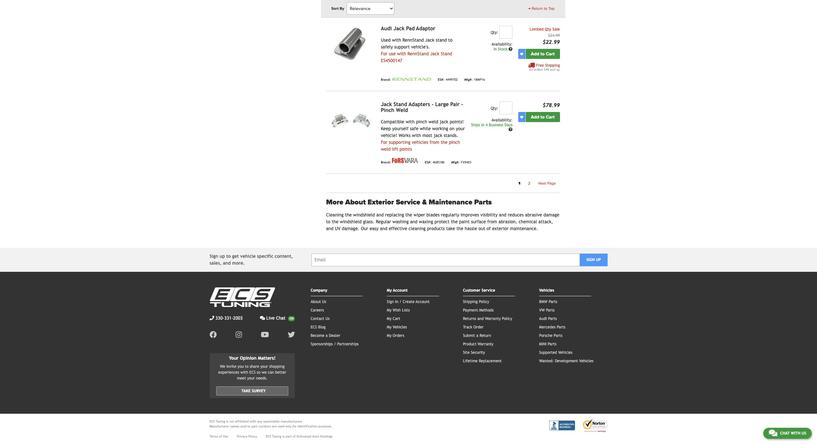 Task type: vqa. For each thing, say whether or not it's contained in the screenshot.
necessary.
no



Task type: locate. For each thing, give the bounding box(es) containing it.
es4500147
[[381, 58, 402, 63]]

to down $78.99
[[541, 115, 545, 120]]

audi parts
[[539, 317, 557, 322]]

jack up working at the top
[[440, 119, 448, 125]]

1 vertical spatial from
[[487, 220, 497, 225]]

ecs up manufacturer
[[210, 421, 215, 424]]

0 vertical spatial add to cart button
[[526, 49, 560, 59]]

with inside we invite you to share your shopping experiences with ecs so we can better meet your needs.
[[240, 371, 248, 376]]

0 horizontal spatial stand
[[394, 101, 407, 108]]

0 horizontal spatial pinch
[[416, 119, 427, 125]]

qty: up in stock
[[491, 30, 498, 35]]

1 horizontal spatial audi
[[539, 317, 547, 322]]

1 add to wish list image from the top
[[520, 52, 523, 56]]

for
[[292, 425, 297, 429]]

careers
[[311, 309, 324, 313]]

0 vertical spatial on
[[529, 68, 533, 71]]

to right you
[[245, 365, 249, 370]]

is
[[226, 421, 228, 424], [282, 436, 285, 439]]

0 horizontal spatial mfg#:
[[451, 161, 460, 164]]

your right meet
[[247, 377, 255, 381]]

part down any
[[251, 425, 257, 429]]

0 horizontal spatial about
[[311, 300, 321, 305]]

1 horizontal spatial stand
[[441, 51, 452, 56]]

matters!
[[258, 356, 276, 362]]

we
[[220, 365, 225, 370]]

my for my cart
[[387, 317, 392, 322]]

product warranty link
[[463, 343, 494, 347]]

specific
[[257, 254, 273, 259]]

1 add to cart button from the top
[[526, 49, 560, 59]]

mfg#: for jack stand adapters - large pair - pinch weld
[[451, 161, 460, 164]]

2 - from the left
[[461, 101, 463, 108]]

qty: for limited qty sale
[[491, 30, 498, 35]]

1 add to cart from the top
[[531, 51, 555, 57]]

vehicle's.
[[411, 44, 430, 50]]

ecs down numbers
[[266, 436, 271, 439]]

2 availability: from the top
[[492, 118, 513, 123]]

the down stands.
[[441, 140, 448, 145]]

the down cleaning
[[332, 220, 339, 225]]

2 brand: from the top
[[381, 78, 391, 82]]

rennstand
[[403, 38, 424, 43], [408, 51, 429, 56]]

porsche
[[539, 334, 553, 339]]

to right stand
[[448, 38, 453, 43]]

1 vertical spatial qty:
[[491, 106, 498, 111]]

our
[[361, 227, 368, 232]]

0 vertical spatial availability:
[[492, 42, 513, 47]]

my
[[387, 289, 392, 293], [387, 309, 392, 313], [387, 317, 392, 322], [387, 326, 392, 330], [387, 334, 392, 339]]

auto
[[313, 436, 319, 439]]

phone image
[[210, 317, 214, 321]]

cart for second add to wish list icon from the bottom of the page
[[546, 51, 555, 57]]

your down points!
[[456, 126, 465, 131]]

3 my from the top
[[387, 317, 392, 322]]

vehicles
[[412, 140, 428, 145]]

0 vertical spatial add to wish list image
[[520, 52, 523, 56]]

return to top link
[[528, 6, 555, 11]]

shipping up the "payment"
[[463, 300, 478, 305]]

weld up working at the top
[[429, 119, 438, 125]]

parts up mercedes parts
[[548, 317, 557, 322]]

service left &
[[396, 198, 420, 207]]

0 horizontal spatial up
[[220, 254, 225, 259]]

return to top
[[531, 6, 555, 11]]

1 vertical spatial add to cart button
[[526, 112, 560, 122]]

return
[[532, 6, 543, 11], [480, 334, 491, 339]]

pinch
[[416, 119, 427, 125], [449, 140, 460, 145]]

next page
[[538, 181, 556, 186]]

0 vertical spatial mfg#:
[[464, 78, 473, 82]]

1 vertical spatial cart
[[546, 115, 555, 120]]

and inside free shipping on orders $49 and up
[[550, 68, 555, 71]]

vw parts link
[[539, 309, 555, 313]]

5 my from the top
[[387, 334, 392, 339]]

and left uv
[[326, 227, 334, 232]]

1 horizontal spatial policy
[[479, 300, 489, 305]]

blog
[[318, 326, 326, 330]]

comments image
[[769, 430, 778, 438]]

1 horizontal spatial on
[[529, 68, 533, 71]]

1 vertical spatial service
[[482, 289, 495, 293]]

add to cart for add to cart button for first add to wish list icon from the bottom of the page
[[531, 115, 555, 120]]

qty: up business
[[491, 106, 498, 111]]

parts for mercedes parts
[[557, 326, 566, 330]]

330-331-2003 link
[[210, 316, 243, 322]]

0 vertical spatial add to cart
[[531, 51, 555, 57]]

brand: left the forsvara engineering - corporate logo
[[381, 161, 391, 164]]

you
[[238, 365, 244, 370]]

2 vertical spatial policy
[[248, 436, 257, 439]]

add to cart down $78.99
[[531, 115, 555, 120]]

parts for audi parts
[[548, 317, 557, 322]]

1 horizontal spatial about
[[345, 198, 366, 207]]

add to cart for second add to wish list icon from the bottom of the page add to cart button
[[531, 51, 555, 57]]

3 brand: from the top
[[381, 161, 391, 164]]

with down support
[[397, 51, 406, 56]]

account up the 'sign in / create account'
[[393, 289, 408, 293]]

1 vertical spatial windshield
[[340, 220, 362, 225]]

availability: up business
[[492, 118, 513, 123]]

with up safe
[[406, 119, 415, 125]]

es#4499702 - 18mp16 - audi jack pad adaptor - used with rennstand jack stand to safely support vehicle's. - rennstand - audi image
[[326, 26, 376, 63]]

2 a from the left
[[476, 334, 478, 339]]

0 vertical spatial policy
[[479, 300, 489, 305]]

jack left weld
[[381, 101, 392, 108]]

chat right live
[[276, 316, 286, 321]]

0 horizontal spatial sign
[[210, 254, 218, 259]]

with up support
[[392, 38, 401, 43]]

adaptor
[[416, 25, 435, 32]]

track order link
[[463, 326, 484, 330]]

jack left pad
[[393, 25, 405, 32]]

of right out
[[487, 227, 491, 232]]

up inside sign up to get vehicle specific content, sales, and more.
[[220, 254, 225, 259]]

0 vertical spatial shipping
[[545, 63, 560, 68]]

1 horizontal spatial from
[[487, 220, 497, 225]]

1 vertical spatial mfg#:
[[451, 161, 460, 164]]

parts down mercedes parts
[[554, 334, 563, 339]]

vehicle!
[[381, 133, 397, 138]]

0 horizontal spatial part
[[251, 425, 257, 429]]

top
[[548, 6, 555, 11]]

pinch
[[381, 107, 394, 114]]

parts for bmw parts
[[549, 300, 557, 305]]

and up cleaning
[[410, 220, 418, 225]]

add to cart button up free
[[526, 49, 560, 59]]

my cart link
[[387, 317, 400, 322]]

part down only
[[286, 436, 292, 439]]

abrasion,
[[499, 220, 517, 225]]

0 vertical spatial for
[[381, 51, 388, 56]]

audi for audi parts
[[539, 317, 547, 322]]

my down my cart
[[387, 326, 392, 330]]

warranty up 'security'
[[478, 343, 494, 347]]

2 horizontal spatial of
[[487, 227, 491, 232]]

mercedes
[[539, 326, 556, 330]]

1 horizontal spatial /
[[400, 300, 402, 305]]

about
[[345, 198, 366, 207], [311, 300, 321, 305]]

stand inside used with rennstand jack stand to safely support vehicle's. for use with rennstand jack stand es4500147
[[441, 51, 452, 56]]

ecs left so
[[249, 371, 256, 376]]

2 add from the top
[[531, 115, 539, 120]]

live chat
[[266, 316, 286, 321]]

in up wish
[[395, 300, 398, 305]]

powerflex - corporate logo image
[[392, 0, 426, 5]]

1 vertical spatial audi
[[539, 317, 547, 322]]

pad
[[406, 25, 415, 32]]

windshield up glass.
[[353, 213, 375, 218]]

0 vertical spatial weld
[[429, 119, 438, 125]]

with up meet
[[240, 371, 248, 376]]

1 vertical spatial add to cart
[[531, 115, 555, 120]]

0 horizontal spatial tuning
[[216, 421, 225, 424]]

uv
[[335, 227, 341, 232]]

ecs inside we invite you to share your shopping experiences with ecs so we can better meet your needs.
[[249, 371, 256, 376]]

warranty down 'methods'
[[485, 317, 501, 322]]

rennstand down vehicle's.
[[408, 51, 429, 56]]

abrasive
[[525, 213, 542, 218]]

0 vertical spatial your
[[456, 126, 465, 131]]

of inside cleaning the windshield and replacing the wiper blades regularly improves visibility and reduces abrasive damage to the windshield glass. regular washing and waxing protect the paint surface from abrasion, chemical attack, and uv damage. our easy and effective cleaning products take the hassle out of exterior maintenance.
[[487, 227, 491, 232]]

1 vertical spatial on
[[450, 126, 455, 131]]

&
[[422, 198, 427, 207]]

of left use
[[219, 436, 222, 439]]

for down 'vehicle!'
[[381, 140, 388, 145]]

0 horizontal spatial in
[[395, 300, 398, 305]]

and up abrasion,
[[499, 213, 506, 218]]

of left enthusiast
[[293, 436, 296, 439]]

to left the get
[[226, 254, 231, 259]]

return right caret up image
[[532, 6, 543, 11]]

free shipping on orders $49 and up
[[529, 63, 560, 71]]

add to cart up free
[[531, 51, 555, 57]]

parts right vw
[[546, 309, 555, 313]]

2 add to cart button from the top
[[526, 112, 560, 122]]

chat right comments image
[[780, 432, 790, 436]]

to inside we invite you to share your shopping experiences with ecs so we can better meet your needs.
[[245, 365, 249, 370]]

1 vertical spatial /
[[334, 343, 336, 347]]

and right sales,
[[223, 261, 231, 266]]

enthusiast
[[297, 436, 312, 439]]

working
[[432, 126, 448, 131]]

about right more
[[345, 198, 366, 207]]

is for not
[[226, 421, 228, 424]]

0 horizontal spatial service
[[396, 198, 420, 207]]

1 vertical spatial shipping
[[463, 300, 478, 305]]

returns and warranty policy
[[463, 317, 512, 322]]

0 vertical spatial pinch
[[416, 119, 427, 125]]

2 qty: from the top
[[491, 106, 498, 111]]

- right pair
[[461, 101, 463, 108]]

us for about us
[[322, 300, 326, 305]]

ecs inside ecs tuning is not affiliated with any automobile manufacturers. manufacturer names and/or part numbers are used only for identification purposes.
[[210, 421, 215, 424]]

tuning up manufacturer
[[216, 421, 225, 424]]

1 vertical spatial stand
[[394, 101, 407, 108]]

1 vertical spatial es#:
[[425, 161, 431, 164]]

mfg#:
[[464, 78, 473, 82], [451, 161, 460, 164]]

2 vertical spatial your
[[247, 377, 255, 381]]

privacy
[[237, 436, 248, 439]]

parts down porsche parts link
[[548, 343, 557, 347]]

security
[[471, 351, 485, 356]]

and inside sign up to get vehicle specific content, sales, and more.
[[223, 261, 231, 266]]

with right comments image
[[791, 432, 801, 436]]

1 my from the top
[[387, 289, 392, 293]]

0 vertical spatial cart
[[546, 51, 555, 57]]

parts up porsche parts
[[557, 326, 566, 330]]

comments image
[[260, 317, 265, 321]]

tuning inside ecs tuning is not affiliated with any automobile manufacturers. manufacturer names and/or part numbers are used only for identification purposes.
[[216, 421, 225, 424]]

0 vertical spatial windshield
[[353, 213, 375, 218]]

is down used
[[282, 436, 285, 439]]

1 horizontal spatial up
[[556, 68, 560, 71]]

1 for from the top
[[381, 51, 388, 56]]

2 my from the top
[[387, 309, 392, 313]]

add to cart button for second add to wish list icon from the bottom of the page
[[526, 49, 560, 59]]

cart
[[546, 51, 555, 57], [546, 115, 555, 120], [393, 317, 400, 322]]

a right submit
[[476, 334, 478, 339]]

0 vertical spatial account
[[393, 289, 408, 293]]

1 horizontal spatial sign
[[387, 300, 394, 305]]

parts up visibility
[[474, 198, 492, 207]]

0 vertical spatial qty:
[[491, 30, 498, 35]]

0 vertical spatial is
[[226, 421, 228, 424]]

ecs blog
[[311, 326, 326, 330]]

1 vertical spatial tuning
[[272, 436, 281, 439]]

live
[[266, 316, 275, 321]]

brand: down es4500147
[[381, 78, 391, 82]]

my left orders
[[387, 334, 392, 339]]

about up careers "link"
[[311, 300, 321, 305]]

availability: up "stock"
[[492, 42, 513, 47]]

up inside button
[[596, 258, 601, 263]]

4 my from the top
[[387, 326, 392, 330]]

out
[[479, 227, 485, 232]]

stand down stand
[[441, 51, 452, 56]]

us
[[322, 300, 326, 305], [326, 317, 330, 322], [802, 432, 806, 436]]

for inside used with rennstand jack stand to safely support vehicle's. for use with rennstand jack stand es4500147
[[381, 51, 388, 56]]

to inside cleaning the windshield and replacing the wiper blades regularly improves visibility and reduces abrasive damage to the windshield glass. regular washing and waxing protect the paint surface from abrasion, chemical attack, and uv damage. our easy and effective cleaning products take the hassle out of exterior maintenance.
[[326, 220, 330, 225]]

0 vertical spatial es#:
[[438, 78, 445, 82]]

a for become
[[326, 334, 328, 339]]

0 vertical spatial brand:
[[381, 2, 391, 5]]

mini parts link
[[539, 343, 557, 347]]

0 horizontal spatial /
[[334, 343, 336, 347]]

automobile
[[263, 421, 280, 424]]

2 for from the top
[[381, 140, 388, 145]]

mfg#: left 18mp16
[[464, 78, 473, 82]]

1 horizontal spatial mfg#:
[[464, 78, 473, 82]]

availability: for limited qty sale
[[492, 42, 513, 47]]

is inside ecs tuning is not affiliated with any automobile manufacturers. manufacturer names and/or part numbers are used only for identification purposes.
[[226, 421, 228, 424]]

0 horizontal spatial account
[[393, 289, 408, 293]]

1 brand: from the top
[[381, 2, 391, 5]]

mini
[[539, 343, 547, 347]]

qty
[[545, 27, 551, 32]]

0 vertical spatial us
[[322, 300, 326, 305]]

1 vertical spatial us
[[326, 317, 330, 322]]

sign inside sign up to get vehicle specific content, sales, and more.
[[210, 254, 218, 259]]

your up we at bottom
[[260, 365, 268, 370]]

1 availability: from the top
[[492, 42, 513, 47]]

stand left adapters in the top of the page
[[394, 101, 407, 108]]

the inside compatible with pinch weld jack points! keep yourself safe while working on your vehicle! works with most jack stands. for supporting vehicles from the pinch weld lift points
[[441, 140, 448, 145]]

policy for shipping policy
[[479, 300, 489, 305]]

exterior
[[368, 198, 394, 207]]

a left dealer in the left of the page
[[326, 334, 328, 339]]

1 vertical spatial brand:
[[381, 78, 391, 82]]

1 horizontal spatial account
[[416, 300, 430, 305]]

company
[[311, 289, 327, 293]]

the down 'paint'
[[457, 227, 463, 232]]

rennstand up vehicle's.
[[403, 38, 424, 43]]

/ down dealer in the left of the page
[[334, 343, 336, 347]]

by
[[340, 6, 344, 11]]

from
[[430, 140, 439, 145], [487, 220, 497, 225]]

limited qty sale $24.99 $22.99
[[530, 27, 560, 45]]

mfg#: 18mp16
[[464, 78, 485, 82]]

cart down $78.99
[[546, 115, 555, 120]]

1 qty: from the top
[[491, 30, 498, 35]]

1 horizontal spatial your
[[260, 365, 268, 370]]

brand: left 'powerflex - corporate logo'
[[381, 2, 391, 5]]

tuning
[[216, 421, 225, 424], [272, 436, 281, 439]]

wanted:
[[539, 360, 554, 364]]

330-
[[215, 316, 224, 321]]

sign up to get vehicle specific content, sales, and more.
[[210, 254, 293, 266]]

add for first add to wish list icon from the bottom of the page
[[531, 115, 539, 120]]

2 horizontal spatial your
[[456, 126, 465, 131]]

vehicles
[[539, 289, 554, 293], [393, 326, 407, 330], [558, 351, 573, 356], [579, 360, 594, 364]]

qty: for $78.99
[[491, 106, 498, 111]]

forsvara engineering - corporate logo image
[[392, 158, 418, 164]]

jack left stand
[[425, 38, 434, 43]]

audi
[[381, 25, 392, 32], [539, 317, 547, 322]]

sign inside button
[[587, 258, 595, 263]]

1 vertical spatial availability:
[[492, 118, 513, 123]]

1 vertical spatial your
[[260, 365, 268, 370]]

0 horizontal spatial audi
[[381, 25, 392, 32]]

0 horizontal spatial return
[[480, 334, 491, 339]]

0 vertical spatial about
[[345, 198, 366, 207]]

1 vertical spatial rennstand
[[408, 51, 429, 56]]

1 - from the left
[[432, 101, 434, 108]]

0 horizontal spatial is
[[226, 421, 228, 424]]

us right contact on the left bottom of the page
[[326, 317, 330, 322]]

vehicles up the wanted: development vehicles
[[558, 351, 573, 356]]

on left orders
[[529, 68, 533, 71]]

us right comments image
[[802, 432, 806, 436]]

1 a from the left
[[326, 334, 328, 339]]

1 horizontal spatial -
[[461, 101, 463, 108]]

porsche parts link
[[539, 334, 563, 339]]

weld
[[429, 119, 438, 125], [381, 147, 391, 152]]

brand: for audi
[[381, 78, 391, 82]]

with inside ecs tuning is not affiliated with any automobile manufacturers. manufacturer names and/or part numbers are used only for identification purposes.
[[250, 421, 256, 424]]

0 horizontal spatial policy
[[248, 436, 257, 439]]

become a dealer
[[311, 334, 340, 339]]

sign for sign up
[[587, 258, 595, 263]]

my up my wish lists link
[[387, 289, 392, 293]]

0 vertical spatial add
[[531, 51, 539, 57]]

1 horizontal spatial is
[[282, 436, 285, 439]]

paint
[[459, 220, 470, 225]]

/
[[400, 300, 402, 305], [334, 343, 336, 347]]

vehicles up orders
[[393, 326, 407, 330]]

2 horizontal spatial sign
[[587, 258, 595, 263]]

es#: left "4499702"
[[438, 78, 445, 82]]

washing
[[392, 220, 409, 225]]

shipping right free
[[545, 63, 560, 68]]

None number field
[[500, 26, 513, 39], [500, 102, 513, 115], [500, 26, 513, 39], [500, 102, 513, 115]]

yourself
[[392, 126, 409, 131]]

2 horizontal spatial up
[[596, 258, 601, 263]]

easy
[[370, 227, 379, 232]]

of
[[487, 227, 491, 232], [219, 436, 222, 439], [293, 436, 296, 439]]

paginated product list navigation navigation
[[326, 179, 560, 188]]

used
[[278, 425, 284, 429]]

ecs left blog at the bottom of page
[[311, 326, 317, 330]]

0 horizontal spatial es#:
[[425, 161, 431, 164]]

sort
[[331, 6, 339, 11]]

2 vertical spatial brand:
[[381, 161, 391, 164]]

1 add from the top
[[531, 51, 539, 57]]

service right customer
[[482, 289, 495, 293]]

on up stands.
[[450, 126, 455, 131]]

my up "my vehicles" link
[[387, 317, 392, 322]]

tuning down are
[[272, 436, 281, 439]]

0 vertical spatial rennstand
[[403, 38, 424, 43]]

of inside terms of use link
[[219, 436, 222, 439]]

1 vertical spatial chat
[[780, 432, 790, 436]]

0 horizontal spatial a
[[326, 334, 328, 339]]

0 vertical spatial /
[[400, 300, 402, 305]]

is for part
[[282, 436, 285, 439]]

damage.
[[342, 227, 360, 232]]

2 add to cart from the top
[[531, 115, 555, 120]]

vehicles right development
[[579, 360, 594, 364]]

add to wish list image
[[520, 52, 523, 56], [520, 116, 523, 119]]

is left not
[[226, 421, 228, 424]]

sign for sign in / create account
[[387, 300, 394, 305]]

weld
[[396, 107, 408, 114]]

1 horizontal spatial a
[[476, 334, 478, 339]]

protect
[[434, 220, 450, 225]]

audi up used
[[381, 25, 392, 32]]

part
[[251, 425, 257, 429], [286, 436, 292, 439]]

my orders link
[[387, 334, 404, 339]]

/ left create
[[400, 300, 402, 305]]

twitter logo image
[[288, 332, 295, 339]]

1 horizontal spatial part
[[286, 436, 292, 439]]

for down safely
[[381, 51, 388, 56]]

lift
[[392, 147, 398, 152]]

0 vertical spatial tuning
[[216, 421, 225, 424]]

rennstand - corporate logo image
[[392, 78, 431, 81]]

0 horizontal spatial of
[[219, 436, 222, 439]]

mfg#: for audi jack pad adaptor
[[464, 78, 473, 82]]

2 vertical spatial us
[[802, 432, 806, 436]]

0 horizontal spatial from
[[430, 140, 439, 145]]

compatible
[[381, 119, 404, 125]]

my for my wish lists
[[387, 309, 392, 313]]

supported
[[539, 351, 557, 356]]

1 vertical spatial policy
[[502, 317, 512, 322]]



Task type: describe. For each thing, give the bounding box(es) containing it.
enthusiast auto holdings link
[[297, 435, 332, 440]]

jack inside jack stand adapters - large pair - pinch weld
[[381, 101, 392, 108]]

1 vertical spatial jack
[[434, 133, 442, 138]]

purposes.
[[318, 425, 332, 429]]

ecs for ecs tuning is part of enthusiast auto holdings
[[266, 436, 271, 439]]

1 horizontal spatial of
[[293, 436, 296, 439]]

more about exterior service & maintenance parts
[[326, 198, 492, 207]]

2 add to wish list image from the top
[[520, 116, 523, 119]]

replacing
[[385, 213, 404, 218]]

cart for first add to wish list icon from the bottom of the page
[[546, 115, 555, 120]]

to up free
[[541, 51, 545, 57]]

1 vertical spatial weld
[[381, 147, 391, 152]]

es#: for adaptor
[[438, 78, 445, 82]]

methods
[[479, 309, 494, 313]]

most
[[422, 133, 432, 138]]

ecs for ecs tuning is not affiliated with any automobile manufacturers. manufacturer names and/or part numbers are used only for identification purposes.
[[210, 421, 215, 424]]

shipping inside free shipping on orders $49 and up
[[545, 63, 560, 68]]

availability: for $78.99
[[492, 118, 513, 123]]

es#: for -
[[425, 161, 431, 164]]

large
[[435, 101, 449, 108]]

question circle image
[[509, 128, 513, 132]]

1 horizontal spatial return
[[532, 6, 543, 11]]

dealer
[[329, 334, 340, 339]]

glass.
[[363, 220, 374, 225]]

jack down stand
[[430, 51, 439, 56]]

stand
[[436, 38, 447, 43]]

to inside used with rennstand jack stand to safely support vehicle's. for use with rennstand jack stand es4500147
[[448, 38, 453, 43]]

caret up image
[[528, 7, 531, 10]]

1 vertical spatial about
[[311, 300, 321, 305]]

for inside compatible with pinch weld jack points! keep yourself safe while working on your vehicle! works with most jack stands. for supporting vehicles from the pinch weld lift points
[[381, 140, 388, 145]]

to left top at the right
[[544, 6, 547, 11]]

1 vertical spatial warranty
[[478, 343, 494, 347]]

your inside compatible with pinch weld jack points! keep yourself safe while working on your vehicle! works with most jack stands. for supporting vehicles from the pinch weld lift points
[[456, 126, 465, 131]]

up for sign up to get vehicle specific content, sales, and more.
[[220, 254, 225, 259]]

2 link
[[524, 179, 534, 188]]

chemical
[[519, 220, 537, 225]]

fv0403
[[461, 161, 471, 164]]

any
[[257, 421, 262, 424]]

$78.99
[[543, 102, 560, 109]]

meet
[[237, 377, 246, 381]]

18mp16
[[474, 78, 485, 82]]

take survey
[[241, 390, 266, 394]]

to inside sign up to get vehicle specific content, sales, and more.
[[226, 254, 231, 259]]

brand: for jack
[[381, 161, 391, 164]]

sign for sign up to get vehicle specific content, sales, and more.
[[210, 254, 218, 259]]

1 link
[[515, 179, 524, 188]]

2 vertical spatial cart
[[393, 317, 400, 322]]

tuning for not
[[216, 421, 225, 424]]

mercedes parts
[[539, 326, 566, 330]]

a for submit
[[476, 334, 478, 339]]

add for second add to wish list icon from the bottom of the page
[[531, 51, 539, 57]]

parts for porsche parts
[[554, 334, 563, 339]]

become a dealer link
[[311, 334, 340, 339]]

Email email field
[[312, 254, 580, 267]]

1 vertical spatial account
[[416, 300, 430, 305]]

my for my orders
[[387, 334, 392, 339]]

stand inside jack stand adapters - large pair - pinch weld
[[394, 101, 407, 108]]

on inside free shipping on orders $49 and up
[[529, 68, 533, 71]]

payment methods
[[463, 309, 494, 313]]

from inside cleaning the windshield and replacing the wiper blades regularly improves visibility and reduces abrasive damage to the windshield glass. regular washing and waxing protect the paint surface from abrasion, chemical attack, and uv damage. our easy and effective cleaning products take the hassle out of exterior maintenance.
[[487, 220, 497, 225]]

we invite you to share your shopping experiences with ecs so we can better meet your needs.
[[218, 365, 286, 381]]

maintenance
[[429, 198, 472, 207]]

audi parts link
[[539, 317, 557, 322]]

ships
[[471, 123, 480, 128]]

es#4685186 - fv0403 - jack stand adapters - large pair - pinch weld - compatible with pinch weld jack points! keep yourself safe while working on your vehicle! works with most jack stands. - forsvara engineering - audi bmw volkswagen mercedes benz mini porsche image
[[326, 102, 376, 139]]

works
[[399, 133, 411, 138]]

vw
[[539, 309, 545, 313]]

support
[[394, 44, 410, 50]]

replacement
[[479, 360, 502, 364]]

terms of use
[[210, 436, 228, 439]]

0 vertical spatial chat
[[276, 316, 286, 321]]

sign in / create account
[[387, 300, 430, 305]]

4499702
[[446, 78, 458, 82]]

become
[[311, 334, 324, 339]]

contact us link
[[311, 317, 330, 322]]

bmw parts
[[539, 300, 557, 305]]

the up 'take'
[[451, 220, 458, 225]]

audi for audi jack pad adaptor
[[381, 25, 392, 32]]

track
[[463, 326, 472, 330]]

with down safe
[[412, 133, 421, 138]]

used with rennstand jack stand to safely support vehicle's. for use with rennstand jack stand es4500147
[[381, 38, 453, 63]]

0 vertical spatial service
[[396, 198, 420, 207]]

my wish lists link
[[387, 309, 410, 313]]

0 horizontal spatial shipping
[[463, 300, 478, 305]]

my for my account
[[387, 289, 392, 293]]

exterior
[[492, 227, 509, 232]]

product warranty
[[463, 343, 494, 347]]

es#: 4499702
[[438, 78, 458, 82]]

part inside ecs tuning is not affiliated with any automobile manufacturers. manufacturer names and/or part numbers are used only for identification purposes.
[[251, 425, 257, 429]]

1 horizontal spatial weld
[[429, 119, 438, 125]]

terms
[[210, 436, 218, 439]]

chat with us link
[[763, 429, 812, 440]]

1 horizontal spatial pinch
[[449, 140, 460, 145]]

ecs tuning is part of enthusiast auto holdings
[[266, 436, 332, 439]]

chat with us
[[780, 432, 806, 436]]

vehicle
[[240, 254, 256, 259]]

adapters
[[409, 101, 430, 108]]

the left wiper
[[405, 213, 412, 218]]

damage
[[544, 213, 559, 218]]

question circle image
[[509, 47, 513, 51]]

more
[[326, 198, 343, 207]]

live chat link
[[260, 316, 295, 322]]

site
[[463, 351, 470, 356]]

0 vertical spatial in
[[494, 47, 497, 52]]

and up order
[[477, 317, 484, 322]]

take survey link
[[216, 387, 289, 396]]

sort by
[[331, 6, 344, 11]]

points
[[400, 147, 412, 152]]

1 vertical spatial return
[[480, 334, 491, 339]]

policy for privacy policy
[[248, 436, 257, 439]]

so
[[257, 371, 261, 376]]

next
[[538, 181, 546, 186]]

my account
[[387, 289, 408, 293]]

supported vehicles
[[539, 351, 573, 356]]

experiences
[[218, 371, 239, 376]]

can
[[268, 371, 274, 376]]

youtube logo image
[[261, 332, 269, 339]]

facebook logo image
[[210, 332, 217, 339]]

parts for mini parts
[[548, 343, 557, 347]]

surface
[[471, 220, 486, 225]]

vehicles up bmw parts
[[539, 289, 554, 293]]

1 horizontal spatial chat
[[780, 432, 790, 436]]

instagram logo image
[[236, 332, 242, 339]]

better
[[275, 371, 286, 376]]

lifetime replacement link
[[463, 360, 502, 364]]

ecs tuning image
[[210, 288, 275, 308]]

add to cart button for first add to wish list icon from the bottom of the page
[[526, 112, 560, 122]]

my for my vehicles
[[387, 326, 392, 330]]

more.
[[232, 261, 245, 266]]

porsche parts
[[539, 334, 563, 339]]

tuning for part
[[272, 436, 281, 439]]

ecs for ecs blog
[[311, 326, 317, 330]]

contact us
[[311, 317, 330, 322]]

my vehicles link
[[387, 326, 407, 330]]

2 horizontal spatial policy
[[502, 317, 512, 322]]

and up regular
[[376, 213, 384, 218]]

take
[[446, 227, 455, 232]]

parts for vw parts
[[546, 309, 555, 313]]

wanted: development vehicles
[[539, 360, 594, 364]]

from inside compatible with pinch weld jack points! keep yourself safe while working on your vehicle! works with most jack stands. for supporting vehicles from the pinch weld lift points
[[430, 140, 439, 145]]

safely
[[381, 44, 393, 50]]

up inside free shipping on orders $49 and up
[[556, 68, 560, 71]]

0 vertical spatial warranty
[[485, 317, 501, 322]]

identification
[[298, 425, 317, 429]]

sign in / create account link
[[387, 300, 430, 305]]

take survey button
[[216, 387, 289, 396]]

privacy policy
[[237, 436, 257, 439]]

the right cleaning
[[345, 213, 352, 218]]

0 vertical spatial jack
[[440, 119, 448, 125]]

on inside compatible with pinch weld jack points! keep yourself safe while working on your vehicle! works with most jack stands. for supporting vehicles from the pinch weld lift points
[[450, 126, 455, 131]]

only
[[285, 425, 291, 429]]

regularly
[[441, 213, 459, 218]]

wanted: development vehicles link
[[539, 360, 594, 364]]

stock
[[498, 47, 507, 52]]

us for contact us
[[326, 317, 330, 322]]

and/or
[[240, 425, 250, 429]]

waxing
[[419, 220, 433, 225]]

up for sign up
[[596, 258, 601, 263]]

331-
[[224, 316, 233, 321]]

2
[[528, 181, 531, 186]]

my cart
[[387, 317, 400, 322]]

and down regular
[[380, 227, 387, 232]]

track order
[[463, 326, 484, 330]]

supporting
[[389, 140, 410, 145]]

cleaning the windshield and replacing the wiper blades regularly improves visibility and reduces abrasive damage to the windshield glass. regular washing and waxing protect the paint surface from abrasion, chemical attack, and uv damage. our easy and effective cleaning products take the hassle out of exterior maintenance.
[[326, 213, 559, 232]]



